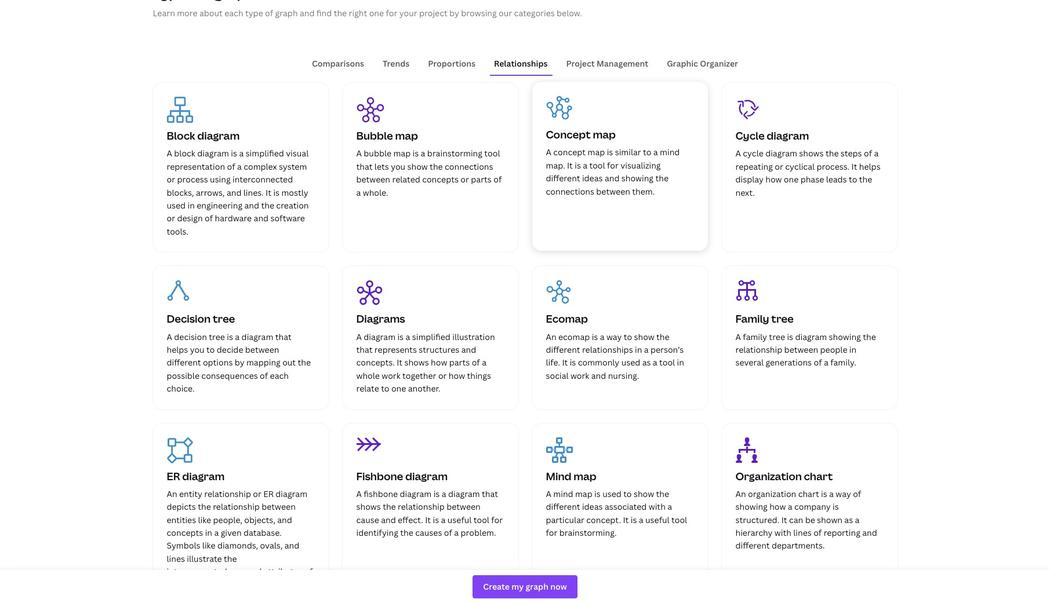 Task type: locate. For each thing, give the bounding box(es) containing it.
it down associated
[[623, 515, 629, 526]]

diagrams a diagram is a simplified illustration that represents structures and concepts. it shows how parts of a whole work together or how things relate to one another.
[[356, 312, 495, 394]]

between inside the bubble map a bubble map is a brainstorming tool that lets you show the connections between related concepts or parts of a whole.
[[356, 174, 390, 185]]

it down steps
[[852, 161, 857, 172]]

for left the your
[[386, 8, 397, 19]]

you inside decision tree a decision tree is a diagram that helps you to decide between different options by mapping out the possible consequences of each choice.
[[190, 344, 205, 356]]

ecomap
[[559, 332, 590, 343]]

different up particular
[[546, 502, 580, 513]]

relationship
[[736, 344, 783, 356], [204, 489, 251, 500], [213, 502, 260, 513], [398, 502, 445, 513]]

concept.
[[587, 515, 621, 526]]

useful inside fishbone diagram a fishbone diagram is a diagram that shows the relationship between cause and effect. it is a useful tool for identifying the causes of a problem.
[[448, 515, 472, 526]]

is inside family tree a family tree is diagram showing the relationship between people in several generations of a family.
[[787, 332, 793, 343]]

connections down the brainstorming
[[445, 161, 493, 172]]

ecomap an ecomap is a way to show the different relationships in a person's life. it is commonly used as a tool in social work and nursing.
[[546, 312, 684, 381]]

to up options
[[206, 344, 215, 356]]

showing inside concept map a concept map is similar to a mind map. it is a tool for visualizing different ideas and showing the connections between them.
[[622, 173, 654, 184]]

and up 'identifying'
[[381, 515, 396, 526]]

the
[[334, 8, 347, 19], [826, 148, 839, 159], [430, 161, 443, 172], [656, 173, 669, 184], [859, 174, 872, 185], [261, 200, 274, 211], [657, 332, 670, 343], [863, 332, 876, 343], [298, 357, 311, 369], [656, 489, 669, 500], [198, 502, 211, 513], [383, 502, 396, 513], [400, 528, 413, 539], [224, 554, 237, 565]]

lets
[[375, 161, 389, 172]]

next.
[[736, 187, 755, 198]]

2 horizontal spatial one
[[784, 174, 799, 185]]

1 vertical spatial concepts
[[167, 528, 203, 539]]

or down the brainstorming
[[461, 174, 469, 185]]

to inside diagrams a diagram is a simplified illustration that represents structures and concepts. it shows how parts of a whole work together or how things relate to one another.
[[381, 383, 389, 394]]

or left the cyclical
[[775, 161, 784, 172]]

family tree a family tree is diagram showing the relationship between people in several generations of a family.
[[736, 312, 876, 369]]

0 horizontal spatial connections
[[445, 161, 493, 172]]

1 horizontal spatial by
[[450, 8, 459, 19]]

for inside mind map a mind map is used to show the different ideas associated with a particular concept. it is a useful tool for brainstorming.
[[546, 528, 558, 539]]

fishbone diagram image
[[356, 438, 381, 452]]

organization chart image
[[736, 438, 758, 463]]

in up design at the top of the page
[[188, 200, 195, 211]]

1 vertical spatial helps
[[167, 344, 188, 356]]

block
[[174, 148, 195, 159]]

to inside decision tree a decision tree is a diagram that helps you to decide between different options by mapping out the possible consequences of each choice.
[[206, 344, 215, 356]]

tool
[[484, 148, 500, 159], [590, 160, 605, 171], [659, 357, 675, 369], [474, 515, 489, 526], [672, 515, 687, 526]]

0 horizontal spatial concepts
[[167, 528, 203, 539]]

concepts down the brainstorming
[[422, 174, 459, 185]]

parts inside diagrams a diagram is a simplified illustration that represents structures and concepts. it shows how parts of a whole work together or how things relate to one another.
[[449, 357, 470, 369]]

below.
[[557, 8, 582, 19]]

1 horizontal spatial er
[[263, 489, 274, 500]]

process
[[177, 174, 208, 185]]

comparisons
[[312, 58, 364, 69]]

like left people,
[[198, 515, 211, 526]]

different up the possible
[[167, 357, 201, 369]]

ecomap
[[546, 312, 588, 326]]

structured.
[[736, 515, 780, 526]]

1 horizontal spatial shows
[[404, 357, 429, 369]]

concepts up symbols
[[167, 528, 203, 539]]

consequences
[[201, 370, 258, 381]]

an left ecomap
[[546, 332, 557, 343]]

diagrams
[[356, 312, 405, 326]]

0 vertical spatial mind
[[660, 147, 680, 158]]

simplified up structures
[[412, 332, 451, 343]]

1 horizontal spatial concepts
[[422, 174, 459, 185]]

0 vertical spatial you
[[391, 161, 405, 172]]

bubble
[[356, 129, 393, 143]]

or up another.
[[438, 370, 447, 381]]

2 vertical spatial used
[[603, 489, 622, 500]]

shows up the cyclical
[[799, 148, 824, 159]]

a left family at the right
[[736, 332, 741, 343]]

parts inside the bubble map a bubble map is a brainstorming tool that lets you show the connections between related concepts or parts of a whole.
[[471, 174, 492, 185]]

a left cycle
[[736, 148, 741, 159]]

comparisons button
[[307, 53, 369, 75]]

it down concept
[[567, 160, 573, 171]]

several
[[736, 357, 764, 369]]

one right "right"
[[369, 8, 384, 19]]

of
[[265, 8, 273, 19], [864, 148, 872, 159], [227, 161, 235, 172], [494, 174, 502, 185], [205, 213, 213, 224], [472, 357, 480, 369], [814, 357, 822, 369], [260, 370, 268, 381], [853, 489, 861, 500], [444, 528, 452, 539], [814, 528, 822, 539], [305, 567, 313, 578]]

brainstorming.
[[560, 528, 617, 539]]

1 horizontal spatial each
[[270, 370, 289, 381]]

1 vertical spatial shows
[[404, 357, 429, 369]]

way up relationships
[[607, 332, 622, 343]]

you down decision on the left
[[190, 344, 205, 356]]

an inside the ecomap an ecomap is a way to show the different relationships in a person's life. it is commonly used as a tool in social work and nursing.
[[546, 332, 557, 343]]

as
[[642, 357, 651, 369], [845, 515, 853, 526]]

a up map.
[[546, 147, 552, 158]]

a inside the bubble map a bubble map is a brainstorming tool that lets you show the connections between related concepts or parts of a whole.
[[356, 148, 362, 159]]

a inside fishbone diagram a fishbone diagram is a diagram that shows the relationship between cause and effect. it is a useful tool for identifying the causes of a problem.
[[356, 489, 362, 500]]

decision tree image
[[167, 280, 189, 302]]

1 vertical spatial simplified
[[412, 332, 451, 343]]

connections down map.
[[546, 186, 594, 197]]

2 horizontal spatial showing
[[829, 332, 861, 343]]

or up objects,
[[253, 489, 262, 500]]

between up generations
[[784, 344, 818, 356]]

0 vertical spatial shows
[[799, 148, 824, 159]]

2 vertical spatial one
[[391, 383, 406, 394]]

the inside decision tree a decision tree is a diagram that helps you to decide between different options by mapping out the possible consequences of each choice.
[[298, 357, 311, 369]]

1 horizontal spatial with
[[775, 528, 792, 539]]

used
[[167, 200, 186, 211], [622, 357, 640, 369], [603, 489, 622, 500]]

1 horizontal spatial parts
[[471, 174, 492, 185]]

0 vertical spatial chart
[[804, 470, 833, 483]]

er up objects,
[[263, 489, 274, 500]]

connections inside the bubble map a bubble map is a brainstorming tool that lets you show the connections between related concepts or parts of a whole.
[[445, 161, 493, 172]]

showing up 'structured.'
[[736, 502, 768, 513]]

and inside organization chart an organization chart is a way of showing how a company is structured. it can be shown as a hierarchy with lines of reporting and different departments.
[[863, 528, 877, 539]]

and inside diagrams a diagram is a simplified illustration that represents structures and concepts. it shows how parts of a whole work together or how things relate to one another.
[[462, 344, 476, 356]]

0 horizontal spatial showing
[[622, 173, 654, 184]]

a down 'mind'
[[546, 489, 552, 500]]

parts up things
[[449, 357, 470, 369]]

for up problem. at the bottom left
[[491, 515, 503, 526]]

concept
[[546, 128, 591, 142]]

diagram inside diagrams a diagram is a simplified illustration that represents structures and concepts. it shows how parts of a whole work together or how things relate to one another.
[[364, 332, 396, 343]]

is inside diagrams a diagram is a simplified illustration that represents structures and concepts. it shows how parts of a whole work together or how things relate to one another.
[[398, 332, 404, 343]]

shows up together
[[404, 357, 429, 369]]

different down map.
[[546, 173, 580, 184]]

a inside decision tree a decision tree is a diagram that helps you to decide between different options by mapping out the possible consequences of each choice.
[[167, 332, 172, 343]]

right
[[349, 8, 367, 19]]

nursing.
[[608, 370, 639, 381]]

more
[[177, 8, 198, 19]]

fishbone diagram a fishbone diagram is a diagram that shows the relationship between cause and effect. it is a useful tool for identifying the causes of a problem.
[[356, 470, 503, 539]]

concepts inside the bubble map a bubble map is a brainstorming tool that lets you show the connections between related concepts or parts of a whole.
[[422, 174, 459, 185]]

0 horizontal spatial mind
[[553, 489, 573, 500]]

lines
[[794, 528, 812, 539], [167, 554, 185, 565]]

tool inside mind map a mind map is used to show the different ideas associated with a particular concept. it is a useful tool for brainstorming.
[[672, 515, 687, 526]]

1 vertical spatial connections
[[546, 186, 594, 197]]

a
[[546, 147, 552, 158], [167, 148, 172, 159], [356, 148, 362, 159], [736, 148, 741, 159], [167, 332, 172, 343], [356, 332, 362, 343], [736, 332, 741, 343], [356, 489, 362, 500], [546, 489, 552, 500]]

0 vertical spatial show
[[407, 161, 428, 172]]

0 horizontal spatial lines
[[167, 554, 185, 565]]

1 vertical spatial as
[[845, 515, 853, 526]]

parts down the brainstorming
[[471, 174, 492, 185]]

for down particular
[[546, 528, 558, 539]]

helps down decision on the left
[[167, 344, 188, 356]]

organizer
[[700, 58, 738, 69]]

useful up problem. at the bottom left
[[448, 515, 472, 526]]

relate
[[356, 383, 379, 394]]

life.
[[546, 357, 560, 369]]

an up depicts
[[167, 489, 177, 500]]

illustrate
[[187, 554, 222, 565]]

between left them.
[[596, 186, 630, 197]]

mostly
[[282, 187, 308, 198]]

symbols
[[167, 541, 200, 552]]

and right ovals,
[[285, 541, 299, 552]]

phase
[[801, 174, 824, 185]]

used up nursing.
[[622, 357, 640, 369]]

0 horizontal spatial way
[[607, 332, 622, 343]]

1 vertical spatial ideas
[[582, 502, 603, 513]]

interconnectedness
[[167, 567, 245, 578]]

between inside concept map a concept map is similar to a mind map. it is a tool for visualizing different ideas and showing the connections between them.
[[596, 186, 630, 197]]

to right relate
[[381, 383, 389, 394]]

1 vertical spatial lines
[[167, 554, 185, 565]]

ideas inside mind map a mind map is used to show the different ideas associated with a particular concept. it is a useful tool for brainstorming.
[[582, 502, 603, 513]]

each down out
[[270, 370, 289, 381]]

0 vertical spatial simplified
[[246, 148, 284, 159]]

different inside decision tree a decision tree is a diagram that helps you to decide between different options by mapping out the possible consequences of each choice.
[[167, 357, 201, 369]]

tool inside the ecomap an ecomap is a way to show the different relationships in a person's life. it is commonly used as a tool in social work and nursing.
[[659, 357, 675, 369]]

and down the using at the left
[[227, 187, 242, 198]]

0 vertical spatial connections
[[445, 161, 493, 172]]

for down similar
[[607, 160, 619, 171]]

one
[[369, 8, 384, 19], [784, 174, 799, 185], [391, 383, 406, 394]]

0 vertical spatial ideas
[[582, 173, 603, 184]]

one inside cycle diagram a cycle diagram shows the steps of a repeating or cyclical process. it helps display how one phase leads to the next.
[[784, 174, 799, 185]]

show up person's
[[634, 332, 655, 343]]

one down the cyclical
[[784, 174, 799, 185]]

1 horizontal spatial showing
[[736, 502, 768, 513]]

entity
[[179, 489, 202, 500]]

how
[[766, 174, 782, 185], [431, 357, 447, 369], [449, 370, 465, 381], [770, 502, 786, 513]]

cycle
[[743, 148, 764, 159]]

show inside mind map a mind map is used to show the different ideas associated with a particular concept. it is a useful tool for brainstorming.
[[634, 489, 654, 500]]

0 horizontal spatial simplified
[[246, 148, 284, 159]]

in up 'family.'
[[850, 344, 857, 356]]

concepts
[[422, 174, 459, 185], [167, 528, 203, 539]]

by down decide
[[235, 357, 244, 369]]

to up associated
[[624, 489, 632, 500]]

shows inside diagrams a diagram is a simplified illustration that represents structures and concepts. it shows how parts of a whole work together or how things relate to one another.
[[404, 357, 429, 369]]

that
[[356, 161, 373, 172], [275, 332, 292, 343], [356, 344, 373, 356], [482, 489, 498, 500]]

0 vertical spatial showing
[[622, 173, 654, 184]]

family tree image
[[736, 280, 758, 302]]

work right social
[[571, 370, 589, 381]]

a for block diagram
[[167, 148, 172, 159]]

1 horizontal spatial mind
[[660, 147, 680, 158]]

0 horizontal spatial helps
[[167, 344, 188, 356]]

you up related
[[391, 161, 405, 172]]

each left 'type'
[[225, 8, 243, 19]]

0 vertical spatial by
[[450, 8, 459, 19]]

a for mind map
[[546, 489, 552, 500]]

an inside er diagram an entity relationship or er diagram depicts the relationship between entities like people, objects, and concepts in a given database. symbols like diamonds, ovals, and lines illustrate the interconnectedness and attributes of such entities.
[[167, 489, 177, 500]]

0 vertical spatial way
[[607, 332, 622, 343]]

a left fishbone
[[356, 489, 362, 500]]

with down the can
[[775, 528, 792, 539]]

to inside mind map a mind map is used to show the different ideas associated with a particular concept. it is a useful tool for brainstorming.
[[624, 489, 632, 500]]

problem.
[[461, 528, 496, 539]]

0 horizontal spatial with
[[649, 502, 666, 513]]

1 work from the left
[[382, 370, 401, 381]]

entities.
[[187, 580, 219, 591]]

between up objects,
[[262, 502, 296, 513]]

lines down symbols
[[167, 554, 185, 565]]

1 vertical spatial parts
[[449, 357, 470, 369]]

given
[[221, 528, 242, 539]]

1 horizontal spatial lines
[[794, 528, 812, 539]]

0 horizontal spatial one
[[369, 8, 384, 19]]

it inside mind map a mind map is used to show the different ideas associated with a particular concept. it is a useful tool for brainstorming.
[[623, 515, 629, 526]]

organization chart an organization chart is a way of showing how a company is structured. it can be shown as a hierarchy with lines of reporting and different departments.
[[736, 470, 877, 552]]

the inside mind map a mind map is used to show the different ideas associated with a particular concept. it is a useful tool for brainstorming.
[[656, 489, 669, 500]]

in inside er diagram an entity relationship or er diagram depicts the relationship between entities like people, objects, and concepts in a given database. symbols like diamonds, ovals, and lines illustrate the interconnectedness and attributes of such entities.
[[205, 528, 212, 539]]

different down hierarchy
[[736, 541, 770, 552]]

a down diagrams
[[356, 332, 362, 343]]

er
[[167, 470, 180, 483], [263, 489, 274, 500]]

as down person's
[[642, 357, 651, 369]]

map.
[[546, 160, 565, 171]]

an inside organization chart an organization chart is a way of showing how a company is structured. it can be shown as a hierarchy with lines of reporting and different departments.
[[736, 489, 746, 500]]

1 vertical spatial one
[[784, 174, 799, 185]]

a for fishbone diagram
[[356, 489, 362, 500]]

possible
[[167, 370, 200, 381]]

0 horizontal spatial an
[[167, 489, 177, 500]]

the inside the ecomap an ecomap is a way to show the different relationships in a person's life. it is commonly used as a tool in social work and nursing.
[[657, 332, 670, 343]]

show inside the bubble map a bubble map is a brainstorming tool that lets you show the connections between related concepts or parts of a whole.
[[407, 161, 428, 172]]

different up life.
[[546, 344, 580, 356]]

1 horizontal spatial useful
[[646, 515, 670, 526]]

of inside fishbone diagram a fishbone diagram is a diagram that shows the relationship between cause and effect. it is a useful tool for identifying the causes of a problem.
[[444, 528, 452, 539]]

show up associated
[[634, 489, 654, 500]]

1 vertical spatial with
[[775, 528, 792, 539]]

that up out
[[275, 332, 292, 343]]

0 horizontal spatial parts
[[449, 357, 470, 369]]

lines up departments.
[[794, 528, 812, 539]]

a for family tree
[[736, 332, 741, 343]]

you
[[391, 161, 405, 172], [190, 344, 205, 356]]

one down together
[[391, 383, 406, 394]]

and right reporting
[[863, 528, 877, 539]]

show
[[407, 161, 428, 172], [634, 332, 655, 343], [634, 489, 654, 500]]

2 vertical spatial shows
[[356, 502, 381, 513]]

interconnected
[[233, 174, 293, 185]]

ideas down concept
[[582, 173, 603, 184]]

helps inside cycle diagram a cycle diagram shows the steps of a repeating or cyclical process. it helps display how one phase leads to the next.
[[859, 161, 881, 172]]

show up related
[[407, 161, 428, 172]]

0 vertical spatial er
[[167, 470, 180, 483]]

to up relationships
[[624, 332, 632, 343]]

attributes
[[264, 567, 303, 578]]

ideas inside concept map a concept map is similar to a mind map. it is a tool for visualizing different ideas and showing the connections between them.
[[582, 173, 603, 184]]

the inside the bubble map a bubble map is a brainstorming tool that lets you show the connections between related concepts or parts of a whole.
[[430, 161, 443, 172]]

find
[[317, 8, 332, 19]]

a inside mind map a mind map is used to show the different ideas associated with a particular concept. it is a useful tool for brainstorming.
[[546, 489, 552, 500]]

1 horizontal spatial way
[[836, 489, 851, 500]]

1 vertical spatial by
[[235, 357, 244, 369]]

a
[[654, 147, 658, 158], [239, 148, 244, 159], [421, 148, 425, 159], [874, 148, 879, 159], [583, 160, 588, 171], [237, 161, 242, 172], [356, 187, 361, 198], [235, 332, 240, 343], [406, 332, 410, 343], [600, 332, 605, 343], [644, 344, 649, 356], [482, 357, 487, 369], [653, 357, 658, 369], [824, 357, 829, 369], [442, 489, 446, 500], [829, 489, 834, 500], [668, 502, 672, 513], [788, 502, 793, 513], [441, 515, 446, 526], [639, 515, 644, 526], [855, 515, 860, 526], [214, 528, 219, 539], [454, 528, 459, 539]]

in inside family tree a family tree is diagram showing the relationship between people in several generations of a family.
[[850, 344, 857, 356]]

work inside diagrams a diagram is a simplified illustration that represents structures and concepts. it shows how parts of a whole work together or how things relate to one another.
[[382, 370, 401, 381]]

1 vertical spatial used
[[622, 357, 640, 369]]

departments.
[[772, 541, 825, 552]]

a for bubble map
[[356, 148, 362, 159]]

ideas up the concept.
[[582, 502, 603, 513]]

0 vertical spatial lines
[[794, 528, 812, 539]]

a left bubble
[[356, 148, 362, 159]]

work down concepts.
[[382, 370, 401, 381]]

an up 'structured.'
[[736, 489, 746, 500]]

0 vertical spatial concepts
[[422, 174, 459, 185]]

it right life.
[[562, 357, 568, 369]]

2 horizontal spatial an
[[736, 489, 746, 500]]

0 horizontal spatial as
[[642, 357, 651, 369]]

2 vertical spatial showing
[[736, 502, 768, 513]]

illustration
[[453, 332, 495, 343]]

0 horizontal spatial shows
[[356, 502, 381, 513]]

1 horizontal spatial one
[[391, 383, 406, 394]]

how inside organization chart an organization chart is a way of showing how a company is structured. it can be shown as a hierarchy with lines of reporting and different departments.
[[770, 502, 786, 513]]

each inside decision tree a decision tree is a diagram that helps you to decide between different options by mapping out the possible consequences of each choice.
[[270, 370, 289, 381]]

by right project
[[450, 8, 459, 19]]

1 horizontal spatial connections
[[546, 186, 594, 197]]

mind map image
[[546, 438, 573, 463]]

helps
[[859, 161, 881, 172], [167, 344, 188, 356]]

1 horizontal spatial an
[[546, 332, 557, 343]]

it inside cycle diagram a cycle diagram shows the steps of a repeating or cyclical process. it helps display how one phase leads to the next.
[[852, 161, 857, 172]]

between inside fishbone diagram a fishbone diagram is a diagram that shows the relationship between cause and effect. it is a useful tool for identifying the causes of a problem.
[[447, 502, 481, 513]]

with right associated
[[649, 502, 666, 513]]

1 vertical spatial showing
[[829, 332, 861, 343]]

chart
[[804, 470, 833, 483], [798, 489, 819, 500]]

1 horizontal spatial simplified
[[412, 332, 451, 343]]

organization
[[736, 470, 802, 483]]

2 vertical spatial show
[[634, 489, 654, 500]]

generations
[[766, 357, 812, 369]]

1 horizontal spatial helps
[[859, 161, 881, 172]]

people,
[[213, 515, 242, 526]]

1 vertical spatial chart
[[798, 489, 819, 500]]

0 vertical spatial used
[[167, 200, 186, 211]]

the inside family tree a family tree is diagram showing the relationship between people in several generations of a family.
[[863, 332, 876, 343]]

of inside er diagram an entity relationship or er diagram depicts the relationship between entities like people, objects, and concepts in a given database. symbols like diamonds, ovals, and lines illustrate the interconnectedness and attributes of such entities.
[[305, 567, 313, 578]]

it inside the ecomap an ecomap is a way to show the different relationships in a person's life. it is commonly used as a tool in social work and nursing.
[[562, 357, 568, 369]]

0 horizontal spatial useful
[[448, 515, 472, 526]]

how down organization
[[770, 502, 786, 513]]

2 useful from the left
[[646, 515, 670, 526]]

0 horizontal spatial er
[[167, 470, 180, 483]]

simplified inside the block diagram a block diagram is a simplified visual representation of a complex system or process using interconnected blocks, arrows, and lines. it is mostly used in engineering and the creation or design of hardware and software tools.
[[246, 148, 284, 159]]

as inside organization chart an organization chart is a way of showing how a company is structured. it can be shown as a hierarchy with lines of reporting and different departments.
[[845, 515, 853, 526]]

associated
[[605, 502, 647, 513]]

1 vertical spatial you
[[190, 344, 205, 356]]

1 horizontal spatial as
[[845, 515, 853, 526]]

1 vertical spatial each
[[270, 370, 289, 381]]

a inside the block diagram a block diagram is a simplified visual representation of a complex system or process using interconnected blocks, arrows, and lines. it is mostly used in engineering and the creation or design of hardware and software tools.
[[167, 148, 172, 159]]

0 horizontal spatial you
[[190, 344, 205, 356]]

project management button
[[562, 53, 653, 75]]

1 horizontal spatial you
[[391, 161, 405, 172]]

and down similar
[[605, 173, 620, 184]]

to right leads
[[849, 174, 857, 185]]

that left lets
[[356, 161, 373, 172]]

and
[[300, 8, 315, 19], [605, 173, 620, 184], [227, 187, 242, 198], [244, 200, 259, 211], [254, 213, 269, 224], [462, 344, 476, 356], [591, 370, 606, 381], [277, 515, 292, 526], [381, 515, 396, 526], [863, 528, 877, 539], [285, 541, 299, 552], [247, 567, 262, 578]]

showing up people
[[829, 332, 861, 343]]

0 vertical spatial parts
[[471, 174, 492, 185]]

2 work from the left
[[571, 370, 589, 381]]

diagrams image
[[356, 280, 383, 306]]

to inside the ecomap an ecomap is a way to show the different relationships in a person's life. it is commonly used as a tool in social work and nursing.
[[624, 332, 632, 343]]

it down interconnected
[[266, 187, 271, 198]]

way up shown
[[836, 489, 851, 500]]

1 vertical spatial way
[[836, 489, 851, 500]]

0 vertical spatial helps
[[859, 161, 881, 172]]

and down "commonly"
[[591, 370, 606, 381]]

0 horizontal spatial by
[[235, 357, 244, 369]]

2 ideas from the top
[[582, 502, 603, 513]]

0 vertical spatial each
[[225, 8, 243, 19]]

a inside family tree a family tree is diagram showing the relationship between people in several generations of a family.
[[736, 332, 741, 343]]

cycle diagram image
[[736, 97, 761, 122]]

representation
[[167, 161, 225, 172]]

1 vertical spatial er
[[263, 489, 274, 500]]

2 horizontal spatial shows
[[799, 148, 824, 159]]

for inside concept map a concept map is similar to a mind map. it is a tool for visualizing different ideas and showing the connections between them.
[[607, 160, 619, 171]]

er diagram image
[[167, 438, 193, 464]]

parts
[[471, 174, 492, 185], [449, 357, 470, 369]]

1 ideas from the top
[[582, 173, 603, 184]]

used up associated
[[603, 489, 622, 500]]

like up illustrate on the left bottom
[[202, 541, 215, 552]]

it inside the block diagram a block diagram is a simplified visual representation of a complex system or process using interconnected blocks, arrows, and lines. it is mostly used in engineering and the creation or design of hardware and software tools.
[[266, 187, 271, 198]]

system
[[279, 161, 307, 172]]

different inside organization chart an organization chart is a way of showing how a company is structured. it can be shown as a hierarchy with lines of reporting and different departments.
[[736, 541, 770, 552]]

1 horizontal spatial work
[[571, 370, 589, 381]]

database.
[[244, 528, 282, 539]]

0 vertical spatial as
[[642, 357, 651, 369]]

it up causes at the left bottom
[[425, 515, 431, 526]]

1 vertical spatial show
[[634, 332, 655, 343]]

0 vertical spatial like
[[198, 515, 211, 526]]

1 useful from the left
[[448, 515, 472, 526]]

as up reporting
[[845, 515, 853, 526]]

used down the blocks,
[[167, 200, 186, 211]]

choice.
[[167, 383, 195, 394]]

0 vertical spatial with
[[649, 502, 666, 513]]

between up mapping
[[245, 344, 279, 356]]

1 vertical spatial mind
[[553, 489, 573, 500]]

to inside cycle diagram a cycle diagram shows the steps of a repeating or cyclical process. it helps display how one phase leads to the next.
[[849, 174, 857, 185]]

in
[[188, 200, 195, 211], [635, 344, 642, 356], [850, 344, 857, 356], [677, 357, 684, 369], [205, 528, 212, 539]]

lines inside er diagram an entity relationship or er diagram depicts the relationship between entities like people, objects, and concepts in a given database. symbols like diamonds, ovals, and lines illustrate the interconnectedness and attributes of such entities.
[[167, 554, 185, 565]]

in left the given
[[205, 528, 212, 539]]

0 horizontal spatial work
[[382, 370, 401, 381]]

er up entity
[[167, 470, 180, 483]]

helps down steps
[[859, 161, 881, 172]]



Task type: describe. For each thing, give the bounding box(es) containing it.
cycle diagram a cycle diagram shows the steps of a repeating or cyclical process. it helps display how one phase leads to the next.
[[736, 129, 881, 198]]

0 vertical spatial one
[[369, 8, 384, 19]]

block
[[167, 129, 195, 143]]

lines inside organization chart an organization chart is a way of showing how a company is structured. it can be shown as a hierarchy with lines of reporting and different departments.
[[794, 528, 812, 539]]

of inside decision tree a decision tree is a diagram that helps you to decide between different options by mapping out the possible consequences of each choice.
[[260, 370, 268, 381]]

the inside the block diagram a block diagram is a simplified visual representation of a complex system or process using interconnected blocks, arrows, and lines. it is mostly used in engineering and the creation or design of hardware and software tools.
[[261, 200, 274, 211]]

ovals,
[[260, 541, 283, 552]]

graphic organizer button
[[662, 53, 743, 75]]

used inside mind map a mind map is used to show the different ideas associated with a particular concept. it is a useful tool for brainstorming.
[[603, 489, 622, 500]]

design
[[177, 213, 203, 224]]

steps
[[841, 148, 862, 159]]

trends button
[[378, 53, 414, 75]]

in left person's
[[635, 344, 642, 356]]

structures
[[419, 344, 460, 356]]

learn
[[153, 8, 175, 19]]

is inside the bubble map a bubble map is a brainstorming tool that lets you show the connections between related concepts or parts of a whole.
[[413, 148, 419, 159]]

a inside er diagram an entity relationship or er diagram depicts the relationship between entities like people, objects, and concepts in a given database. symbols like diamonds, ovals, and lines illustrate the interconnectedness and attributes of such entities.
[[214, 528, 219, 539]]

project
[[566, 58, 595, 69]]

decision
[[174, 332, 207, 343]]

or inside diagrams a diagram is a simplified illustration that represents structures and concepts. it shows how parts of a whole work together or how things relate to one another.
[[438, 370, 447, 381]]

used inside the ecomap an ecomap is a way to show the different relationships in a person's life. it is commonly used as a tool in social work and nursing.
[[622, 357, 640, 369]]

engineering
[[197, 200, 243, 211]]

diagram inside decision tree a decision tree is a diagram that helps you to decide between different options by mapping out the possible consequences of each choice.
[[242, 332, 273, 343]]

cause
[[356, 515, 379, 526]]

using
[[210, 174, 231, 185]]

project
[[419, 8, 448, 19]]

of inside the bubble map a bubble map is a brainstorming tool that lets you show the connections between related concepts or parts of a whole.
[[494, 174, 502, 185]]

can
[[789, 515, 803, 526]]

related
[[392, 174, 420, 185]]

whole.
[[363, 187, 388, 198]]

shown
[[817, 515, 843, 526]]

fishbone
[[364, 489, 398, 500]]

or inside the bubble map a bubble map is a brainstorming tool that lets you show the connections between related concepts or parts of a whole.
[[461, 174, 469, 185]]

you inside the bubble map a bubble map is a brainstorming tool that lets you show the connections between related concepts or parts of a whole.
[[391, 161, 405, 172]]

how inside cycle diagram a cycle diagram shows the steps of a repeating or cyclical process. it helps display how one phase leads to the next.
[[766, 174, 782, 185]]

and inside fishbone diagram a fishbone diagram is a diagram that shows the relationship between cause and effect. it is a useful tool for identifying the causes of a problem.
[[381, 515, 396, 526]]

of inside family tree a family tree is diagram showing the relationship between people in several generations of a family.
[[814, 357, 822, 369]]

proportions
[[428, 58, 476, 69]]

an for organization chart
[[736, 489, 746, 500]]

or inside er diagram an entity relationship or er diagram depicts the relationship between entities like people, objects, and concepts in a given database. symbols like diamonds, ovals, and lines illustrate the interconnectedness and attributes of such entities.
[[253, 489, 262, 500]]

between inside family tree a family tree is diagram showing the relationship between people in several generations of a family.
[[784, 344, 818, 356]]

how down structures
[[431, 357, 447, 369]]

tool inside concept map a concept map is similar to a mind map. it is a tool for visualizing different ideas and showing the connections between them.
[[590, 160, 605, 171]]

concept
[[553, 147, 586, 158]]

concept map image
[[546, 96, 573, 120]]

and left attributes
[[247, 567, 262, 578]]

to inside concept map a concept map is similar to a mind map. it is a tool for visualizing different ideas and showing the connections between them.
[[643, 147, 652, 158]]

an for er diagram
[[167, 489, 177, 500]]

relationship inside family tree a family tree is diagram showing the relationship between people in several generations of a family.
[[736, 344, 783, 356]]

a inside cycle diagram a cycle diagram shows the steps of a repeating or cyclical process. it helps display how one phase leads to the next.
[[874, 148, 879, 159]]

person's
[[651, 344, 684, 356]]

one inside diagrams a diagram is a simplified illustration that represents structures and concepts. it shows how parts of a whole work together or how things relate to one another.
[[391, 383, 406, 394]]

by inside decision tree a decision tree is a diagram that helps you to decide between different options by mapping out the possible consequences of each choice.
[[235, 357, 244, 369]]

our
[[499, 8, 512, 19]]

as for organization chart
[[845, 515, 853, 526]]

0 horizontal spatial each
[[225, 8, 243, 19]]

relationships button
[[490, 53, 552, 75]]

diagram inside family tree a family tree is diagram showing the relationship between people in several generations of a family.
[[795, 332, 827, 343]]

it inside diagrams a diagram is a simplified illustration that represents structures and concepts. it shows how parts of a whole work together or how things relate to one another.
[[397, 357, 403, 369]]

helps inside decision tree a decision tree is a diagram that helps you to decide between different options by mapping out the possible consequences of each choice.
[[167, 344, 188, 356]]

simplified inside diagrams a diagram is a simplified illustration that represents structures and concepts. it shows how parts of a whole work together or how things relate to one another.
[[412, 332, 451, 343]]

with inside organization chart an organization chart is a way of showing how a company is structured. it can be shown as a hierarchy with lines of reporting and different departments.
[[775, 528, 792, 539]]

or inside cycle diagram a cycle diagram shows the steps of a repeating or cyclical process. it helps display how one phase leads to the next.
[[775, 161, 784, 172]]

of inside cycle diagram a cycle diagram shows the steps of a repeating or cyclical process. it helps display how one phase leads to the next.
[[864, 148, 872, 159]]

together
[[403, 370, 436, 381]]

in inside the block diagram a block diagram is a simplified visual representation of a complex system or process using interconnected blocks, arrows, and lines. it is mostly used in engineering and the creation or design of hardware and software tools.
[[188, 200, 195, 211]]

useful inside mind map a mind map is used to show the different ideas associated with a particular concept. it is a useful tool for brainstorming.
[[646, 515, 670, 526]]

between inside decision tree a decision tree is a diagram that helps you to decide between different options by mapping out the possible consequences of each choice.
[[245, 344, 279, 356]]

1 vertical spatial like
[[202, 541, 215, 552]]

fishbone
[[356, 470, 403, 483]]

er diagram an entity relationship or er diagram depicts the relationship between entities like people, objects, and concepts in a given database. symbols like diamonds, ovals, and lines illustrate the interconnectedness and attributes of such entities.
[[167, 470, 313, 591]]

relationship inside fishbone diagram a fishbone diagram is a diagram that shows the relationship between cause and effect. it is a useful tool for identifying the causes of a problem.
[[398, 502, 445, 513]]

block diagram a block diagram is a simplified visual representation of a complex system or process using interconnected blocks, arrows, and lines. it is mostly used in engineering and the creation or design of hardware and software tools.
[[167, 129, 309, 237]]

learn more about each type of graph and find the right one for your project by browsing our categories below.
[[153, 8, 582, 19]]

with inside mind map a mind map is used to show the different ideas associated with a particular concept. it is a useful tool for brainstorming.
[[649, 502, 666, 513]]

ecomap image
[[546, 280, 571, 305]]

and left software at the top of the page
[[254, 213, 269, 224]]

them.
[[632, 186, 655, 197]]

tools.
[[167, 226, 189, 237]]

arrows,
[[196, 187, 225, 198]]

of inside diagrams a diagram is a simplified illustration that represents structures and concepts. it shows how parts of a whole work together or how things relate to one another.
[[472, 357, 480, 369]]

relationships
[[494, 58, 548, 69]]

tool inside the bubble map a bubble map is a brainstorming tool that lets you show the connections between related concepts or parts of a whole.
[[484, 148, 500, 159]]

between inside er diagram an entity relationship or er diagram depicts the relationship between entities like people, objects, and concepts in a given database. symbols like diamonds, ovals, and lines illustrate the interconnectedness and attributes of such entities.
[[262, 502, 296, 513]]

shows inside fishbone diagram a fishbone diagram is a diagram that shows the relationship between cause and effect. it is a useful tool for identifying the causes of a problem.
[[356, 502, 381, 513]]

in down person's
[[677, 357, 684, 369]]

that inside fishbone diagram a fishbone diagram is a diagram that shows the relationship between cause and effect. it is a useful tool for identifying the causes of a problem.
[[482, 489, 498, 500]]

and down lines.
[[244, 200, 259, 211]]

different inside mind map a mind map is used to show the different ideas associated with a particular concept. it is a useful tool for brainstorming.
[[546, 502, 580, 513]]

tool inside fishbone diagram a fishbone diagram is a diagram that shows the relationship between cause and effect. it is a useful tool for identifying the causes of a problem.
[[474, 515, 489, 526]]

mind inside mind map a mind map is used to show the different ideas associated with a particular concept. it is a useful tool for brainstorming.
[[553, 489, 573, 500]]

how left things
[[449, 370, 465, 381]]

a inside family tree a family tree is diagram showing the relationship between people in several generations of a family.
[[824, 357, 829, 369]]

show inside the ecomap an ecomap is a way to show the different relationships in a person's life. it is commonly used as a tool in social work and nursing.
[[634, 332, 655, 343]]

block diagram image
[[167, 97, 193, 123]]

family
[[736, 312, 769, 326]]

your
[[399, 8, 417, 19]]

repeating
[[736, 161, 773, 172]]

hardware
[[215, 213, 252, 224]]

that inside the bubble map a bubble map is a brainstorming tool that lets you show the connections between related concepts or parts of a whole.
[[356, 161, 373, 172]]

and inside concept map a concept map is similar to a mind map. it is a tool for visualizing different ideas and showing the connections between them.
[[605, 173, 620, 184]]

work inside the ecomap an ecomap is a way to show the different relationships in a person's life. it is commonly used as a tool in social work and nursing.
[[571, 370, 589, 381]]

things
[[467, 370, 491, 381]]

lines.
[[243, 187, 264, 198]]

as for ecomap
[[642, 357, 651, 369]]

or up the blocks,
[[167, 174, 175, 185]]

a for cycle diagram
[[736, 148, 741, 159]]

it inside concept map a concept map is similar to a mind map. it is a tool for visualizing different ideas and showing the connections between them.
[[567, 160, 573, 171]]

cycle
[[736, 129, 765, 143]]

effect.
[[398, 515, 423, 526]]

project management
[[566, 58, 649, 69]]

trends
[[383, 58, 410, 69]]

concepts.
[[356, 357, 395, 369]]

shows inside cycle diagram a cycle diagram shows the steps of a repeating or cyclical process. it helps display how one phase leads to the next.
[[799, 148, 824, 159]]

mapping
[[246, 357, 281, 369]]

showing inside family tree a family tree is diagram showing the relationship between people in several generations of a family.
[[829, 332, 861, 343]]

mind inside concept map a concept map is similar to a mind map. it is a tool for visualizing different ideas and showing the connections between them.
[[660, 147, 680, 158]]

company
[[795, 502, 831, 513]]

out
[[283, 357, 296, 369]]

brainstorming
[[427, 148, 483, 159]]

depicts
[[167, 502, 196, 513]]

type
[[245, 8, 263, 19]]

reporting
[[824, 528, 861, 539]]

way inside the ecomap an ecomap is a way to show the different relationships in a person's life. it is commonly used as a tool in social work and nursing.
[[607, 332, 622, 343]]

mind
[[546, 470, 572, 483]]

such
[[167, 580, 185, 591]]

or up tools.
[[167, 213, 175, 224]]

a for concept map
[[546, 147, 552, 158]]

about
[[199, 8, 223, 19]]

family
[[743, 332, 767, 343]]

people
[[820, 344, 848, 356]]

and inside the ecomap an ecomap is a way to show the different relationships in a person's life. it is commonly used as a tool in social work and nursing.
[[591, 370, 606, 381]]

that inside decision tree a decision tree is a diagram that helps you to decide between different options by mapping out the possible consequences of each choice.
[[275, 332, 292, 343]]

is inside decision tree a decision tree is a diagram that helps you to decide between different options by mapping out the possible consequences of each choice.
[[227, 332, 233, 343]]

concepts for map
[[422, 174, 459, 185]]

a inside decision tree a decision tree is a diagram that helps you to decide between different options by mapping out the possible consequences of each choice.
[[235, 332, 240, 343]]

that inside diagrams a diagram is a simplified illustration that represents structures and concepts. it shows how parts of a whole work together or how things relate to one another.
[[356, 344, 373, 356]]

complex
[[244, 161, 277, 172]]

concepts for diagram
[[167, 528, 203, 539]]

used inside the block diagram a block diagram is a simplified visual representation of a complex system or process using interconnected blocks, arrows, and lines. it is mostly used in engineering and the creation or design of hardware and software tools.
[[167, 200, 186, 211]]

blocks,
[[167, 187, 194, 198]]

social
[[546, 370, 569, 381]]

and right objects,
[[277, 515, 292, 526]]

decide
[[217, 344, 243, 356]]

it inside fishbone diagram a fishbone diagram is a diagram that shows the relationship between cause and effect. it is a useful tool for identifying the causes of a problem.
[[425, 515, 431, 526]]

display
[[736, 174, 764, 185]]

software
[[271, 213, 305, 224]]

entities
[[167, 515, 196, 526]]

way inside organization chart an organization chart is a way of showing how a company is structured. it can be shown as a hierarchy with lines of reporting and different departments.
[[836, 489, 851, 500]]

represents
[[375, 344, 417, 356]]

mind map a mind map is used to show the different ideas associated with a particular concept. it is a useful tool for brainstorming.
[[546, 470, 687, 539]]

a for decision tree
[[167, 332, 172, 343]]

another.
[[408, 383, 440, 394]]

proportions button
[[424, 53, 480, 75]]

concept map a concept map is similar to a mind map. it is a tool for visualizing different ideas and showing the connections between them.
[[546, 128, 680, 197]]

organization
[[748, 489, 796, 500]]

the inside concept map a concept map is similar to a mind map. it is a tool for visualizing different ideas and showing the connections between them.
[[656, 173, 669, 184]]

showing inside organization chart an organization chart is a way of showing how a company is structured. it can be shown as a hierarchy with lines of reporting and different departments.
[[736, 502, 768, 513]]

connections inside concept map a concept map is similar to a mind map. it is a tool for visualizing different ideas and showing the connections between them.
[[546, 186, 594, 197]]

creation
[[276, 200, 309, 211]]

different inside the ecomap an ecomap is a way to show the different relationships in a person's life. it is commonly used as a tool in social work and nursing.
[[546, 344, 580, 356]]

and left find
[[300, 8, 315, 19]]

bubble map image
[[356, 97, 384, 123]]

visualizing
[[621, 160, 661, 171]]

be
[[805, 515, 815, 526]]

it inside organization chart an organization chart is a way of showing how a company is structured. it can be shown as a hierarchy with lines of reporting and different departments.
[[782, 515, 787, 526]]

bubble
[[364, 148, 392, 159]]



Task type: vqa. For each thing, say whether or not it's contained in the screenshot.
the left Number
no



